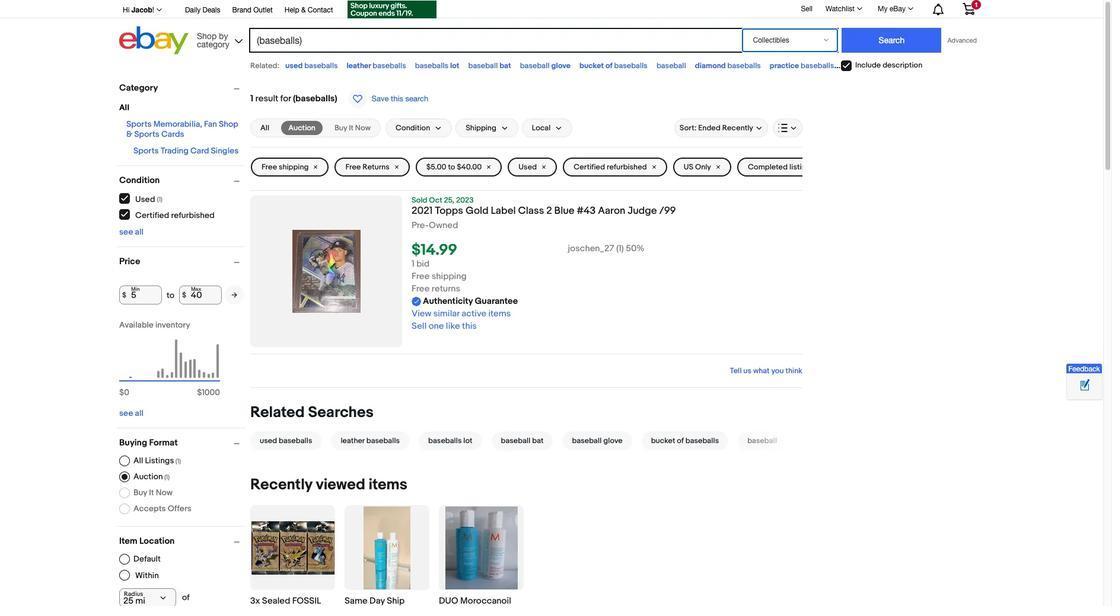 Task type: vqa. For each thing, say whether or not it's contained in the screenshot.
accepts offers (248)
no



Task type: describe. For each thing, give the bounding box(es) containing it.
think
[[786, 367, 803, 376]]

include
[[855, 61, 881, 70]]

us
[[743, 367, 752, 376]]

baseballs inside the leather baseballs link
[[366, 437, 400, 446]]

1 vertical spatial baseballs lot
[[428, 437, 473, 446]]

of inside "link"
[[677, 437, 684, 446]]

sell one like this link
[[412, 321, 477, 332]]

active
[[462, 309, 486, 320]]

1 horizontal spatial certified refurbished
[[574, 163, 647, 172]]

baseballs inside 'baseballs lot' link
[[428, 437, 462, 446]]

view similar active items link
[[412, 309, 511, 320]]

free down all link
[[262, 163, 277, 172]]

1 vertical spatial baseball glove
[[572, 437, 623, 446]]

1 inside joschen_27 (1) 50% 1 bid free shipping free returns authenticity guarantee view similar active items sell one like this
[[412, 259, 415, 270]]

only
[[695, 163, 711, 172]]

offers
[[168, 504, 191, 514]]

free returns
[[345, 163, 390, 172]]

1 horizontal spatial glove
[[603, 437, 623, 446]]

my ebay
[[878, 5, 906, 13]]

by
[[219, 31, 228, 41]]

accepts offers
[[133, 504, 191, 514]]

result
[[255, 93, 278, 104]]

used inside used baseballs link
[[260, 437, 277, 446]]

get the coupon image
[[347, 1, 436, 18]]

graph of available inventory between $5.0 and $40.0 image
[[119, 320, 220, 404]]

shipping inside "free shipping" link
[[279, 163, 309, 172]]

Search for anything text field
[[251, 29, 741, 52]]

baseball link for related searches
[[733, 432, 791, 451]]

1000
[[202, 388, 220, 398]]

card
[[190, 146, 209, 156]]

0 vertical spatial leather
[[347, 61, 371, 71]]

sort: ended recently button
[[674, 119, 768, 138]]

Maximum value $40 text field
[[179, 286, 222, 305]]

shop inside sports memorabilia, fan shop & sports cards
[[219, 119, 238, 129]]

help & contact link
[[285, 4, 333, 17]]

baseball bat inside baseball bat link
[[501, 437, 544, 446]]

0 vertical spatial now
[[355, 123, 371, 133]]

diamond baseballs
[[695, 61, 761, 71]]

!
[[152, 6, 154, 14]]

free returns link
[[335, 158, 410, 177]]

0 vertical spatial condition button
[[386, 119, 452, 138]]

(1) for auction
[[164, 474, 170, 482]]

0 horizontal spatial items
[[369, 476, 407, 495]]

gold
[[466, 205, 489, 217]]

0 horizontal spatial recently
[[250, 476, 312, 495]]

0 vertical spatial leather baseballs
[[347, 61, 406, 71]]

within
[[135, 571, 159, 581]]

item location button
[[119, 536, 245, 548]]

completed listings
[[748, 163, 815, 172]]

jacob
[[131, 5, 152, 14]]

0 horizontal spatial bat
[[500, 61, 511, 71]]

1 vertical spatial certified
[[135, 210, 169, 220]]

0 vertical spatial bucket of baseballs
[[580, 61, 648, 71]]

fan
[[204, 119, 217, 129]]

bucket of baseballs inside bucket of baseballs "link"
[[651, 437, 719, 446]]

listings
[[790, 163, 815, 172]]

hi jacob !
[[123, 5, 154, 14]]

guarantee
[[475, 296, 518, 307]]

& inside account navigation
[[301, 6, 306, 14]]

none submit inside shop by category banner
[[842, 28, 942, 53]]

shipping button
[[456, 119, 518, 138]]

advanced link
[[942, 28, 983, 52]]

0 horizontal spatial bucket
[[580, 61, 604, 71]]

category button
[[119, 82, 245, 94]]

$14.99
[[412, 242, 457, 260]]

2023
[[456, 196, 474, 205]]

0
[[124, 388, 129, 398]]

baseballs lot link
[[414, 432, 487, 451]]

items inside joschen_27 (1) 50% 1 bid free shipping free returns authenticity guarantee view similar active items sell one like this
[[488, 309, 511, 320]]

us only link
[[673, 158, 731, 177]]

advanced
[[948, 37, 977, 44]]

see for condition
[[119, 227, 133, 237]]

1 horizontal spatial buy it now
[[335, 123, 371, 133]]

save
[[372, 94, 389, 103]]

for
[[280, 93, 291, 104]]

returns
[[432, 284, 460, 295]]

shop by category button
[[192, 26, 245, 52]]

judge
[[628, 205, 657, 217]]

1 horizontal spatial refurbished
[[607, 163, 647, 172]]

used (1)
[[135, 194, 163, 204]]

price
[[119, 256, 140, 268]]

all link
[[253, 121, 277, 135]]

this inside save this search button
[[391, 94, 403, 103]]

1 vertical spatial bat
[[532, 437, 544, 446]]

0 vertical spatial baseballs lot
[[415, 61, 459, 71]]

one
[[429, 321, 444, 332]]

(1) inside all listings (1)
[[175, 458, 181, 466]]

shipping inside joschen_27 (1) 50% 1 bid free shipping free returns authenticity guarantee view similar active items sell one like this
[[432, 271, 467, 282]]

buying format
[[119, 438, 178, 449]]

local
[[532, 123, 551, 133]]

free shipping link
[[251, 158, 329, 177]]

3x sealed fossil long/hanger booster packs (artset) wotc original pokemon cards image
[[251, 522, 334, 575]]

buying format button
[[119, 438, 245, 449]]

50%
[[626, 243, 645, 255]]

sports trading card singles link
[[133, 146, 239, 156]]

my
[[878, 5, 888, 13]]

0 vertical spatial of
[[606, 61, 613, 71]]

25,
[[444, 196, 454, 205]]

include description
[[855, 61, 923, 70]]

sports for sports trading card singles
[[133, 146, 159, 156]]

practice baseballs
[[770, 61, 834, 71]]

pre-
[[412, 220, 429, 231]]

brand
[[232, 6, 251, 14]]

my ebay link
[[871, 2, 919, 16]]

1 vertical spatial certified refurbished link
[[119, 209, 215, 220]]

1 vertical spatial certified refurbished
[[135, 210, 215, 220]]

0 vertical spatial it
[[349, 123, 354, 133]]

us
[[684, 163, 694, 172]]

1 horizontal spatial lot
[[463, 437, 473, 446]]

0 horizontal spatial buy it now
[[133, 488, 173, 498]]

view
[[412, 309, 431, 320]]

owned
[[429, 220, 458, 231]]

same day ship moroccanoil volume shampoo and conditioner 8.5 fl oz duo image
[[364, 507, 410, 590]]

bucket inside "link"
[[651, 437, 675, 446]]

2
[[546, 205, 552, 217]]

authenticity
[[423, 296, 473, 307]]

sell inside account navigation
[[801, 5, 813, 13]]

1 vertical spatial refurbished
[[171, 210, 215, 220]]

description
[[883, 61, 923, 70]]

sell inside joschen_27 (1) 50% 1 bid free shipping free returns authenticity guarantee view similar active items sell one like this
[[412, 321, 427, 332]]

1 vertical spatial it
[[149, 488, 154, 498]]

sports trading card singles
[[133, 146, 239, 156]]

0 vertical spatial baseball glove
[[520, 61, 571, 71]]

0 horizontal spatial to
[[167, 290, 174, 300]]

 (1) Items text field
[[163, 474, 170, 482]]

see all for price
[[119, 409, 143, 419]]

used for used (1)
[[135, 194, 155, 204]]

recently inside dropdown button
[[722, 123, 753, 133]]

recently viewed items
[[250, 476, 407, 495]]

0 vertical spatial used baseballs
[[285, 61, 338, 71]]

$5.00 to $40.00 link
[[416, 158, 502, 177]]

main content containing $14.99
[[250, 77, 835, 607]]

shop by category banner
[[116, 0, 984, 58]]

daily deals
[[185, 6, 220, 14]]

available
[[119, 320, 154, 330]]

tell us what you think
[[730, 367, 803, 376]]

1 horizontal spatial to
[[448, 163, 455, 172]]

completed
[[748, 163, 788, 172]]

location
[[139, 536, 175, 548]]

baseball glove link
[[558, 432, 637, 451]]

leather baseballs link
[[327, 432, 414, 451]]

Auction selected text field
[[288, 123, 316, 133]]

sports for sports memorabilia, fan shop & sports cards
[[126, 119, 152, 129]]

ended
[[698, 123, 721, 133]]

rawlings baseballs
[[843, 61, 907, 71]]

class
[[518, 205, 544, 217]]

what
[[753, 367, 770, 376]]



Task type: locate. For each thing, give the bounding box(es) containing it.
used for used
[[519, 163, 537, 172]]

buy it now down auction (1)
[[133, 488, 173, 498]]

default
[[133, 555, 161, 565]]

1 vertical spatial see all
[[119, 409, 143, 419]]

category
[[197, 39, 229, 49]]

0 horizontal spatial sell
[[412, 321, 427, 332]]

1 left result
[[250, 93, 253, 104]]

1 see all from the top
[[119, 227, 143, 237]]

tell
[[730, 367, 742, 376]]

1 horizontal spatial this
[[462, 321, 477, 332]]

category
[[119, 82, 158, 94]]

2 all from the top
[[135, 409, 143, 419]]

certified refurbished link
[[563, 158, 667, 177], [119, 209, 215, 220]]

0 vertical spatial this
[[391, 94, 403, 103]]

2 horizontal spatial heading
[[439, 596, 519, 607]]

2021 topps gold label class 2 blue #43 aaron judge /99 link
[[412, 205, 803, 221]]

(1) for joschen_27
[[616, 243, 624, 255]]

you
[[771, 367, 784, 376]]

condition
[[396, 123, 430, 133], [119, 175, 160, 186]]

0 horizontal spatial buy
[[133, 488, 147, 498]]

related:
[[250, 61, 279, 71]]

all down "category"
[[119, 103, 129, 113]]

buy right auction 'link'
[[335, 123, 347, 133]]

1 vertical spatial auction
[[133, 472, 163, 482]]

baseball
[[468, 61, 498, 71], [520, 61, 550, 71], [657, 61, 686, 71], [501, 437, 531, 446], [572, 437, 602, 446], [748, 437, 777, 446]]

ebay
[[890, 5, 906, 13]]

auction link
[[281, 121, 323, 135]]

leather up save this search button
[[347, 61, 371, 71]]

1 horizontal spatial recently
[[722, 123, 753, 133]]

buy up accepts
[[133, 488, 147, 498]]

oct
[[429, 196, 442, 205]]

heading down 3x sealed fossil long/hanger booster packs (artset) wotc original pokemon cards image
[[250, 596, 322, 607]]

1 horizontal spatial 1
[[412, 259, 415, 270]]

0 horizontal spatial lot
[[450, 61, 459, 71]]

heading down the same day ship moroccanoil volume shampoo and conditioner 8.5 fl oz duo image
[[345, 596, 428, 607]]

buying
[[119, 438, 147, 449]]

1 vertical spatial bucket of baseballs
[[651, 437, 719, 446]]

Minimum value $5 text field
[[119, 286, 162, 305]]

completed listings link
[[737, 158, 835, 177]]

1 vertical spatial items
[[369, 476, 407, 495]]

this
[[391, 94, 403, 103], [462, 321, 477, 332]]

certified refurbished link down "used (1)"
[[119, 209, 215, 220]]

all down "buying"
[[133, 456, 143, 466]]

1 vertical spatial condition
[[119, 175, 160, 186]]

0 horizontal spatial all
[[119, 103, 129, 113]]

see all for condition
[[119, 227, 143, 237]]

listings
[[145, 456, 174, 466]]

see
[[119, 227, 133, 237], [119, 409, 133, 419]]

1 see from the top
[[119, 227, 133, 237]]

bid
[[417, 259, 430, 270]]

used right related:
[[285, 61, 303, 71]]

2 vertical spatial of
[[182, 593, 190, 603]]

free down the bid at left top
[[412, 271, 430, 282]]

1 vertical spatial 1
[[250, 93, 253, 104]]

refurbished
[[607, 163, 647, 172], [171, 210, 215, 220]]

lot
[[450, 61, 459, 71], [463, 437, 473, 446]]

it down auction (1)
[[149, 488, 154, 498]]

baseballs
[[304, 61, 338, 71], [373, 61, 406, 71], [415, 61, 449, 71], [614, 61, 648, 71], [728, 61, 761, 71], [801, 61, 834, 71], [874, 61, 907, 71], [279, 437, 312, 446], [366, 437, 400, 446], [428, 437, 462, 446], [686, 437, 719, 446]]

condition button
[[386, 119, 452, 138], [119, 175, 245, 186]]

condition button down the sports trading card singles link
[[119, 175, 245, 186]]

1 horizontal spatial all
[[133, 456, 143, 466]]

baseballs inside bucket of baseballs "link"
[[686, 437, 719, 446]]

& left cards
[[126, 129, 132, 139]]

related
[[250, 404, 305, 422]]

& inside sports memorabilia, fan shop & sports cards
[[126, 129, 132, 139]]

1 vertical spatial lot
[[463, 437, 473, 446]]

cards
[[161, 129, 184, 139]]

1 vertical spatial leather baseballs
[[341, 437, 400, 446]]

shop right fan
[[219, 119, 238, 129]]

1 vertical spatial buy it now
[[133, 488, 173, 498]]

1 horizontal spatial buy
[[335, 123, 347, 133]]

0 vertical spatial baseball bat
[[468, 61, 511, 71]]

0 horizontal spatial glove
[[551, 61, 571, 71]]

sports memorabilia, fan shop & sports cards link
[[126, 119, 238, 139]]

all
[[135, 227, 143, 237], [135, 409, 143, 419]]

0 horizontal spatial this
[[391, 94, 403, 103]]

1 vertical spatial used baseballs
[[260, 437, 312, 446]]

1 horizontal spatial used
[[519, 163, 537, 172]]

0 vertical spatial shop
[[197, 31, 217, 41]]

used baseballs up (baseballs)
[[285, 61, 338, 71]]

condition down search
[[396, 123, 430, 133]]

(1) left 50%
[[616, 243, 624, 255]]

2 horizontal spatial 1
[[975, 1, 978, 8]]

duo moroccanoil extra volume shampoo and conditioner 2.4 oz fine to medium hair image
[[445, 507, 518, 590]]

sell left watchlist
[[801, 5, 813, 13]]

auction for auction (1)
[[133, 472, 163, 482]]

shipping down auction 'link'
[[279, 163, 309, 172]]

1 horizontal spatial bucket of baseballs
[[651, 437, 719, 446]]

lot down search for anything text field
[[450, 61, 459, 71]]

2021 topps gold label class 2 blue #43 aaron judge /99 image
[[292, 230, 360, 313]]

shop left by
[[197, 31, 217, 41]]

2 see all from the top
[[119, 409, 143, 419]]

0 vertical spatial condition
[[396, 123, 430, 133]]

accepts
[[133, 504, 166, 514]]

1 vertical spatial sell
[[412, 321, 427, 332]]

1 vertical spatial see
[[119, 409, 133, 419]]

outlet
[[253, 6, 273, 14]]

1 vertical spatial to
[[167, 290, 174, 300]]

0 horizontal spatial certified
[[135, 210, 169, 220]]

glove
[[551, 61, 571, 71], [603, 437, 623, 446]]

refurbished up price dropdown button
[[171, 210, 215, 220]]

1 horizontal spatial items
[[488, 309, 511, 320]]

(1) inside joschen_27 (1) 50% 1 bid free shipping free returns authenticity guarantee view similar active items sell one like this
[[616, 243, 624, 255]]

this inside joschen_27 (1) 50% 1 bid free shipping free returns authenticity guarantee view similar active items sell one like this
[[462, 321, 477, 332]]

1 horizontal spatial condition button
[[386, 119, 452, 138]]

account navigation
[[116, 0, 984, 20]]

certified refurbished link up aaron
[[563, 158, 667, 177]]

shop inside 'shop by category'
[[197, 31, 217, 41]]

condition button down search
[[386, 119, 452, 138]]

used baseballs link
[[250, 432, 327, 451]]

item
[[119, 536, 137, 548]]

$ up inventory
[[182, 291, 186, 300]]

0 vertical spatial buy it now
[[335, 123, 371, 133]]

sell link
[[796, 5, 818, 13]]

1 left the bid at left top
[[412, 259, 415, 270]]

buy it now link
[[327, 121, 378, 135]]

$5.00
[[426, 163, 446, 172]]

help
[[285, 6, 299, 14]]

singles
[[211, 146, 239, 156]]

sell down view
[[412, 321, 427, 332]]

see down 0
[[119, 409, 133, 419]]

sort: ended recently
[[680, 123, 753, 133]]

1 heading from the left
[[250, 596, 322, 607]]

refurbished up aaron
[[607, 163, 647, 172]]

see up price
[[119, 227, 133, 237]]

& right help
[[301, 6, 306, 14]]

heading for the same day ship moroccanoil volume shampoo and conditioner 8.5 fl oz duo image
[[345, 596, 428, 607]]

(1) down listings
[[164, 474, 170, 482]]

rawlings
[[843, 61, 872, 71]]

all down result
[[260, 123, 269, 133]]

leather
[[347, 61, 371, 71], [341, 437, 365, 446]]

watchlist
[[826, 5, 855, 13]]

2 see from the top
[[119, 409, 133, 419]]

0 vertical spatial refurbished
[[607, 163, 647, 172]]

heading
[[250, 596, 322, 607], [345, 596, 428, 607], [439, 596, 519, 607]]

see all down 0
[[119, 409, 143, 419]]

see for price
[[119, 409, 133, 419]]

it up free returns
[[349, 123, 354, 133]]

this right "save"
[[391, 94, 403, 103]]

see all button up price
[[119, 227, 143, 237]]

main content
[[250, 77, 835, 607]]

0 vertical spatial lot
[[450, 61, 459, 71]]

2 vertical spatial all
[[133, 456, 143, 466]]

0 vertical spatial see all button
[[119, 227, 143, 237]]

blue
[[554, 205, 575, 217]]

2 vertical spatial 1
[[412, 259, 415, 270]]

0 vertical spatial all
[[119, 103, 129, 113]]

see all up price
[[119, 227, 143, 237]]

1 horizontal spatial now
[[355, 123, 371, 133]]

leather baseballs up "save"
[[347, 61, 406, 71]]

(1) down trading
[[157, 195, 163, 203]]

1 horizontal spatial bat
[[532, 437, 544, 446]]

1 vertical spatial baseball bat
[[501, 437, 544, 446]]

1 vertical spatial buy
[[133, 488, 147, 498]]

1 see all button from the top
[[119, 227, 143, 237]]

all up price
[[135, 227, 143, 237]]

free up view
[[412, 284, 430, 295]]

2021 topps gold label class 2 blue #43 aaron judge /99 heading
[[412, 205, 676, 217]]

see all button for price
[[119, 409, 143, 419]]

condition up "used (1)"
[[119, 175, 160, 186]]

0 horizontal spatial &
[[126, 129, 132, 139]]

1 inside account navigation
[[975, 1, 978, 8]]

used down related at left bottom
[[260, 437, 277, 446]]

to right the $5.00
[[448, 163, 455, 172]]

certified refurbished up aaron
[[574, 163, 647, 172]]

(1) inside "used (1)"
[[157, 195, 163, 203]]

lot left baseball bat link
[[463, 437, 473, 446]]

free left returns
[[345, 163, 361, 172]]

free shipping
[[262, 163, 309, 172]]

item location
[[119, 536, 175, 548]]

used link
[[508, 158, 557, 177]]

aaron
[[598, 205, 625, 217]]

0 vertical spatial all
[[135, 227, 143, 237]]

1 horizontal spatial certified
[[574, 163, 605, 172]]

leather down searches
[[341, 437, 365, 446]]

1 horizontal spatial baseball link
[[733, 432, 791, 451]]

0 vertical spatial baseball link
[[657, 61, 686, 71]]

label
[[491, 205, 516, 217]]

auction inside 'link'
[[288, 123, 316, 133]]

all
[[119, 103, 129, 113], [260, 123, 269, 133], [133, 456, 143, 466]]

0 vertical spatial auction
[[288, 123, 316, 133]]

0 vertical spatial glove
[[551, 61, 571, 71]]

1 horizontal spatial sell
[[801, 5, 813, 13]]

sold  oct 25, 2023 2021 topps gold label class 2 blue #43 aaron judge /99 pre-owned
[[412, 196, 676, 231]]

auction (1)
[[133, 472, 170, 482]]

see all button for condition
[[119, 227, 143, 237]]

leather baseballs
[[347, 61, 406, 71], [341, 437, 400, 446]]

contact
[[308, 6, 333, 14]]

1 vertical spatial used
[[135, 194, 155, 204]]

1 up advanced
[[975, 1, 978, 8]]

buy it now up free returns
[[335, 123, 371, 133]]

1 for 1
[[975, 1, 978, 8]]

certified refurbished down "used (1)"
[[135, 210, 215, 220]]

heading for 3x sealed fossil long/hanger booster packs (artset) wotc original pokemon cards image
[[250, 596, 322, 607]]

1 for 1 result for (baseballs)
[[250, 93, 253, 104]]

 (1) Items text field
[[174, 458, 181, 466]]

brand outlet link
[[232, 4, 273, 17]]

listing options selector. list view selected. image
[[778, 123, 797, 133]]

shipping
[[466, 123, 496, 133]]

2 see all button from the top
[[119, 409, 143, 419]]

baseballs inside used baseballs link
[[279, 437, 312, 446]]

related searches
[[250, 404, 374, 422]]

1 all from the top
[[135, 227, 143, 237]]

$ up available in the bottom of the page
[[122, 291, 126, 300]]

certified up #43
[[574, 163, 605, 172]]

0 horizontal spatial now
[[156, 488, 173, 498]]

$ up "buying"
[[119, 388, 124, 398]]

0 vertical spatial see all
[[119, 227, 143, 237]]

1 vertical spatial shop
[[219, 119, 238, 129]]

1 result for (baseballs)
[[250, 93, 337, 104]]

heading for duo moroccanoil extra volume shampoo and conditioner 2.4 oz fine to medium hair image
[[439, 596, 519, 607]]

used inside 'link'
[[519, 163, 537, 172]]

1
[[975, 1, 978, 8], [250, 93, 253, 104], [412, 259, 415, 270]]

all up "buying"
[[135, 409, 143, 419]]

0 horizontal spatial condition button
[[119, 175, 245, 186]]

price button
[[119, 256, 245, 268]]

1 vertical spatial see all button
[[119, 409, 143, 419]]

1 horizontal spatial shipping
[[432, 271, 467, 282]]

deals
[[203, 6, 220, 14]]

sports
[[126, 119, 152, 129], [134, 129, 159, 139], [133, 146, 159, 156]]

0 horizontal spatial of
[[182, 593, 190, 603]]

items down guarantee
[[488, 309, 511, 320]]

baseball bat link
[[487, 432, 558, 451]]

0 vertical spatial see
[[119, 227, 133, 237]]

feedback
[[1069, 365, 1100, 374]]

0 vertical spatial &
[[301, 6, 306, 14]]

bucket of baseballs link
[[637, 432, 733, 451]]

watchlist link
[[819, 2, 868, 16]]

1 vertical spatial all
[[260, 123, 269, 133]]

2021
[[412, 205, 433, 217]]

all for price
[[135, 409, 143, 419]]

$ up buying format dropdown button
[[197, 388, 202, 398]]

0 vertical spatial 1
[[975, 1, 978, 8]]

(1)
[[157, 195, 163, 203], [616, 243, 624, 255], [175, 458, 181, 466], [164, 474, 170, 482]]

1 vertical spatial condition button
[[119, 175, 245, 186]]

0 horizontal spatial heading
[[250, 596, 322, 607]]

condition inside dropdown button
[[396, 123, 430, 133]]

auction for auction
[[288, 123, 316, 133]]

0 horizontal spatial shipping
[[279, 163, 309, 172]]

topps
[[435, 205, 463, 217]]

2 horizontal spatial of
[[677, 437, 684, 446]]

used baseballs down related at left bottom
[[260, 437, 312, 446]]

shipping
[[279, 163, 309, 172], [432, 271, 467, 282]]

baseball link for related:
[[657, 61, 686, 71]]

auction down 1 result for (baseballs)
[[288, 123, 316, 133]]

Authenticity Guarantee text field
[[412, 296, 518, 308]]

(1) right listings
[[175, 458, 181, 466]]

None submit
[[842, 28, 942, 53]]

(1) inside auction (1)
[[164, 474, 170, 482]]

0 horizontal spatial used
[[260, 437, 277, 446]]

certified down "used (1)"
[[135, 210, 169, 220]]

0 vertical spatial certified refurbished link
[[563, 158, 667, 177]]

items right viewed
[[369, 476, 407, 495]]

bat
[[500, 61, 511, 71], [532, 437, 544, 446]]

0 vertical spatial recently
[[722, 123, 753, 133]]

1 vertical spatial leather
[[341, 437, 365, 446]]

condition for condition dropdown button to the top
[[396, 123, 430, 133]]

now down  (1) items text field
[[156, 488, 173, 498]]

this down active
[[462, 321, 477, 332]]

1 horizontal spatial used
[[285, 61, 303, 71]]

&
[[301, 6, 306, 14], [126, 129, 132, 139]]

2 heading from the left
[[345, 596, 428, 607]]

3 heading from the left
[[439, 596, 519, 607]]

save this search button
[[344, 89, 432, 109]]

recently down used baseballs link
[[250, 476, 312, 495]]

$ 0
[[119, 388, 129, 398]]

searches
[[308, 404, 374, 422]]

#43
[[577, 205, 596, 217]]

0 vertical spatial used
[[285, 61, 303, 71]]

1 horizontal spatial shop
[[219, 119, 238, 129]]

0 horizontal spatial condition
[[119, 175, 160, 186]]

all for condition
[[135, 227, 143, 237]]

to left maximum value $40 text box
[[167, 290, 174, 300]]

(baseballs)
[[293, 93, 337, 104]]

auction down all listings (1)
[[133, 472, 163, 482]]

0 horizontal spatial auction
[[133, 472, 163, 482]]

now down save this search button
[[355, 123, 371, 133]]

recently right ended
[[722, 123, 753, 133]]

leather baseballs down searches
[[341, 437, 400, 446]]

us only
[[684, 163, 711, 172]]

condition for left condition dropdown button
[[119, 175, 160, 186]]

(1) for used
[[157, 195, 163, 203]]

1 horizontal spatial certified refurbished link
[[563, 158, 667, 177]]

1 vertical spatial glove
[[603, 437, 623, 446]]

shipping up returns on the left of the page
[[432, 271, 467, 282]]

0 horizontal spatial shop
[[197, 31, 217, 41]]

memorabilia,
[[153, 119, 202, 129]]

see all button down 0
[[119, 409, 143, 419]]

0 vertical spatial certified
[[574, 163, 605, 172]]

heading down duo moroccanoil extra volume shampoo and conditioner 2.4 oz fine to medium hair image
[[439, 596, 519, 607]]

0 horizontal spatial bucket of baseballs
[[580, 61, 648, 71]]



